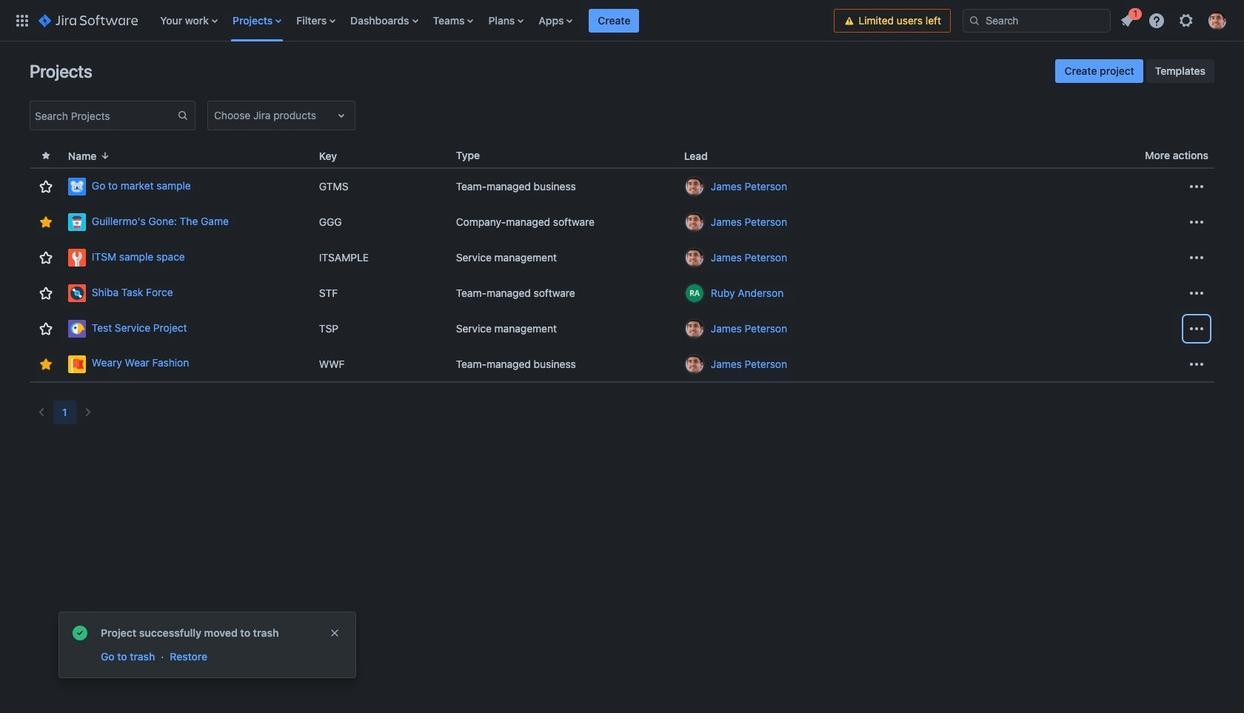 Task type: describe. For each thing, give the bounding box(es) containing it.
1 horizontal spatial list
[[1114, 6, 1236, 34]]

appswitcher icon image
[[13, 11, 31, 29]]

star itsm sample space image
[[37, 249, 55, 267]]

star weary wear fashion image
[[37, 355, 55, 373]]

next image
[[79, 404, 97, 422]]

1 more image from the top
[[1188, 178, 1206, 196]]

notifications image
[[1119, 11, 1137, 29]]

Choose Jira products text field
[[214, 108, 217, 123]]

star test service project image
[[37, 320, 55, 338]]

search image
[[969, 14, 981, 26]]

Search field
[[963, 9, 1111, 32]]

star guillermo's gone: the game image
[[37, 213, 55, 231]]

primary element
[[9, 0, 835, 41]]

Search Projects text field
[[30, 105, 177, 126]]

star go to market sample image
[[37, 178, 55, 196]]

help image
[[1148, 11, 1166, 29]]

settings image
[[1178, 11, 1196, 29]]

your profile and settings image
[[1209, 11, 1227, 29]]

more image for star guillermo's gone: the game icon
[[1188, 213, 1206, 231]]

0 horizontal spatial list item
[[589, 0, 640, 41]]



Task type: locate. For each thing, give the bounding box(es) containing it.
open image
[[333, 107, 350, 124]]

1 vertical spatial more image
[[1188, 320, 1206, 338]]

1 horizontal spatial list item
[[1114, 6, 1142, 32]]

0 vertical spatial more image
[[1188, 178, 1206, 196]]

dismiss image
[[329, 628, 341, 639]]

None search field
[[963, 9, 1111, 32]]

more image for star itsm sample space icon
[[1188, 249, 1206, 267]]

banner
[[0, 0, 1245, 41]]

2 more image from the top
[[1188, 320, 1206, 338]]

1 more image from the top
[[1188, 213, 1206, 231]]

previous image
[[33, 404, 50, 422]]

more image for star shiba task force icon
[[1188, 285, 1206, 302]]

2 more image from the top
[[1188, 249, 1206, 267]]

more image
[[1188, 213, 1206, 231], [1188, 249, 1206, 267], [1188, 285, 1206, 302], [1188, 355, 1206, 373]]

alert
[[59, 613, 356, 678]]

star shiba task force image
[[37, 285, 55, 302]]

list item inside list
[[1114, 6, 1142, 32]]

more image
[[1188, 178, 1206, 196], [1188, 320, 1206, 338]]

4 more image from the top
[[1188, 355, 1206, 373]]

3 more image from the top
[[1188, 285, 1206, 302]]

jira software image
[[39, 11, 138, 29], [39, 11, 138, 29]]

success image
[[71, 625, 89, 642]]

list item
[[589, 0, 640, 41], [1114, 6, 1142, 32]]

list
[[153, 0, 835, 41], [1114, 6, 1236, 34]]

0 horizontal spatial list
[[153, 0, 835, 41]]

group
[[1056, 59, 1215, 83]]



Task type: vqa. For each thing, say whether or not it's contained in the screenshot.
fashion in In this article, we'll show you how to start a fashion blog and share some tips on how to make money with it.
no



